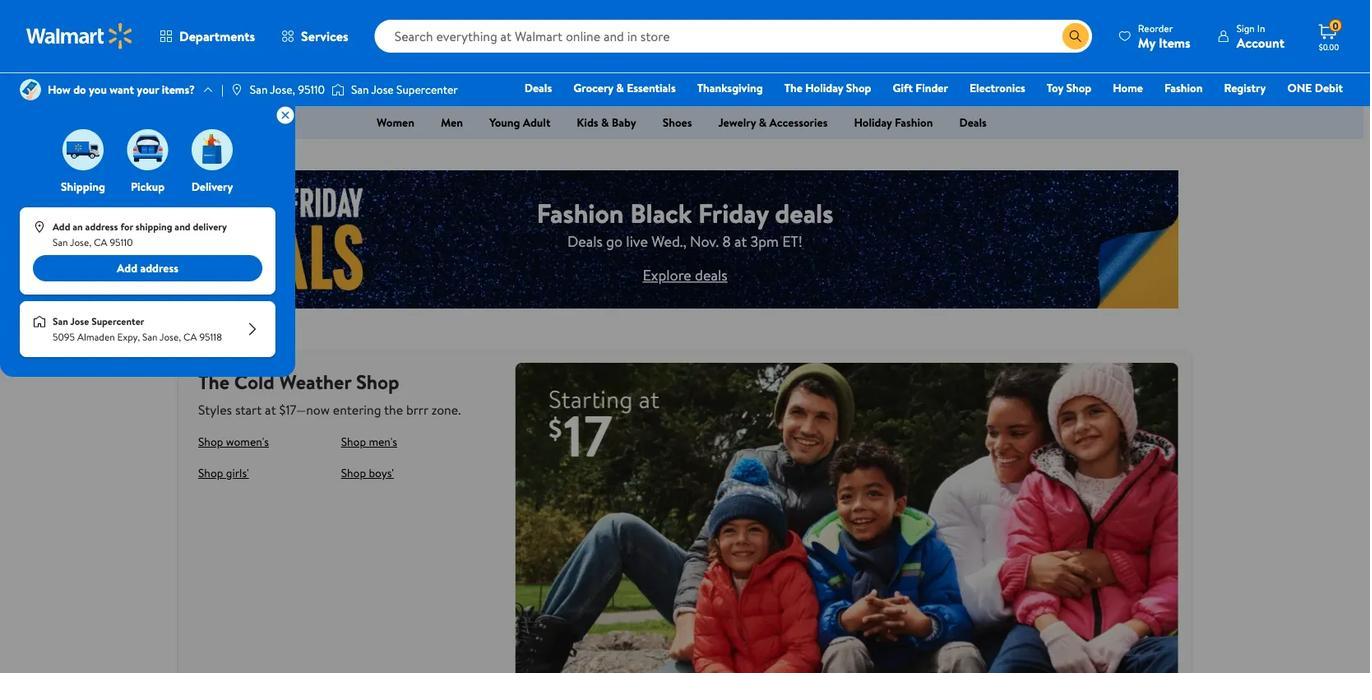 Task type: locate. For each thing, give the bounding box(es) containing it.
jose, up close, how do you want your items? image
[[270, 81, 295, 97]]

 image inside pickup button
[[127, 129, 168, 170]]

san up 5095
[[53, 314, 68, 328]]

san down shipping
[[53, 235, 68, 249]]

grocery
[[574, 80, 614, 96]]

electronics
[[970, 80, 1026, 96]]

0 horizontal spatial jose,
[[70, 235, 91, 249]]

0 vertical spatial jose
[[372, 81, 394, 97]]

items
[[1159, 33, 1191, 51]]

do
[[73, 81, 86, 97]]

0 horizontal spatial address
[[85, 220, 118, 234]]

shop girls'
[[198, 465, 249, 481]]

jose, inside san jose supercenter 5095 almaden expy, san jose, ca 95118
[[160, 330, 181, 344]]

shop left boys'
[[341, 465, 366, 481]]

the for cold
[[198, 368, 230, 395]]

0 horizontal spatial the
[[198, 368, 230, 395]]

at right start
[[265, 401, 276, 419]]

1 horizontal spatial  image
[[332, 81, 345, 98]]

fashion down the items
[[1165, 80, 1203, 96]]

address down add an address for shipping and delivery san jose, ca 95110
[[140, 260, 179, 276]]

 image right the |
[[230, 83, 243, 96]]

1 horizontal spatial deals
[[775, 194, 834, 231]]

departments
[[179, 27, 255, 45]]

0 horizontal spatial 95110
[[110, 235, 133, 249]]

jose, down an
[[70, 235, 91, 249]]

1 horizontal spatial the
[[785, 80, 803, 96]]

deals inside fashion black friday deals deals go live wed., nov. 8 at 3pm et!
[[568, 231, 603, 252]]

0 vertical spatial jose,
[[270, 81, 295, 97]]

my
[[1139, 33, 1156, 51]]

supercenter inside san jose supercenter 5095 almaden expy, san jose, ca 95118
[[91, 314, 144, 328]]

services
[[301, 27, 349, 45]]

 image
[[332, 81, 345, 98], [230, 83, 243, 96]]

1 horizontal spatial 95110
[[298, 81, 325, 97]]

address
[[85, 220, 118, 234], [140, 260, 179, 276]]

and
[[175, 220, 191, 234]]

0 vertical spatial at
[[735, 231, 747, 252]]

grocery & essentials link
[[566, 79, 683, 97]]

ca
[[94, 235, 107, 249], [184, 330, 197, 344]]

1 vertical spatial add
[[117, 260, 137, 276]]

ca inside san jose supercenter 5095 almaden expy, san jose, ca 95118
[[184, 330, 197, 344]]

walmart+
[[1295, 103, 1344, 119]]

jose,
[[270, 81, 295, 97], [70, 235, 91, 249], [160, 330, 181, 344]]

almaden
[[77, 330, 115, 344]]

girls'
[[226, 465, 249, 481]]

fashion black friday deals deals go live wed., nov. 8 at 3pm et!
[[537, 194, 834, 252]]

1 horizontal spatial address
[[140, 260, 179, 276]]

95110 down for
[[110, 235, 133, 249]]

the for holiday
[[785, 80, 803, 96]]

fashion for fashion
[[1165, 80, 1203, 96]]

add inside 'button'
[[117, 260, 137, 276]]

deals left grocery
[[525, 80, 552, 96]]

0 horizontal spatial fashion
[[537, 194, 624, 231]]

add for add an address for shipping and delivery san jose, ca 95110
[[53, 220, 70, 234]]

1 vertical spatial supercenter
[[91, 314, 144, 328]]

1 horizontal spatial jose
[[372, 81, 394, 97]]

jose for san jose supercenter 5095 almaden expy, san jose, ca 95118
[[70, 314, 89, 328]]

live
[[626, 231, 648, 252]]

thanksgiving link
[[690, 79, 771, 97]]

0 vertical spatial the
[[785, 80, 803, 96]]

0 vertical spatial ca
[[94, 235, 107, 249]]

nov.
[[690, 231, 719, 252]]

1 vertical spatial 95110
[[110, 235, 133, 249]]

fashion inside fashion black friday deals deals go live wed., nov. 8 at 3pm et!
[[537, 194, 624, 231]]

1 horizontal spatial supercenter
[[397, 81, 458, 97]]

jose
[[372, 81, 394, 97], [70, 314, 89, 328]]

pickup button
[[124, 125, 172, 195]]

0 horizontal spatial at
[[265, 401, 276, 419]]

0 horizontal spatial jose
[[70, 314, 89, 328]]

at right 8
[[735, 231, 747, 252]]

1 vertical spatial jose,
[[70, 235, 91, 249]]

the left "holiday"
[[785, 80, 803, 96]]

2 vertical spatial jose,
[[160, 330, 181, 344]]

san down the services dropdown button
[[351, 81, 369, 97]]

weather
[[279, 368, 351, 395]]

friday
[[699, 194, 769, 231]]

fashion left live
[[537, 194, 624, 231]]

add
[[53, 220, 70, 234], [117, 260, 137, 276]]

1 horizontal spatial deals
[[568, 231, 603, 252]]

1 vertical spatial the
[[198, 368, 230, 395]]

shipping
[[61, 179, 105, 195]]

deals
[[775, 194, 834, 231], [695, 265, 728, 285]]

san jose, 95110
[[250, 81, 325, 97]]

95110 down the services dropdown button
[[298, 81, 325, 97]]

 image right san jose, 95110
[[332, 81, 345, 98]]

supercenter
[[397, 81, 458, 97], [91, 314, 144, 328]]

how do you want your items?
[[48, 81, 195, 97]]

deals down nov.
[[695, 265, 728, 285]]

registry
[[1225, 80, 1267, 96]]

0 vertical spatial deals
[[775, 194, 834, 231]]

0 horizontal spatial supercenter
[[91, 314, 144, 328]]

for
[[120, 220, 133, 234]]

san
[[250, 81, 268, 97], [351, 81, 369, 97], [53, 235, 68, 249], [53, 314, 68, 328], [142, 330, 158, 344]]

the up styles
[[198, 368, 230, 395]]

jose inside san jose supercenter 5095 almaden expy, san jose, ca 95118
[[70, 314, 89, 328]]

shop
[[846, 80, 872, 96], [1067, 80, 1092, 96], [356, 368, 400, 395], [198, 434, 223, 450], [341, 434, 366, 450], [198, 465, 223, 481], [341, 465, 366, 481]]

services button
[[268, 16, 362, 56]]

jose, left 95118
[[160, 330, 181, 344]]

add address button
[[33, 255, 262, 281]]

0 horizontal spatial  image
[[230, 83, 243, 96]]

delivery button
[[188, 125, 236, 195]]

add down add an address for shipping and delivery san jose, ca 95110
[[117, 260, 137, 276]]

finder
[[916, 80, 949, 96]]

1 vertical spatial fashion
[[537, 194, 624, 231]]

want
[[110, 81, 134, 97]]

add an address for shipping and delivery san jose, ca 95110
[[53, 220, 227, 249]]

add left an
[[53, 220, 70, 234]]

 image inside the shipping button
[[63, 129, 104, 170]]

how
[[48, 81, 71, 97]]

0 horizontal spatial deals
[[525, 80, 552, 96]]

one
[[1288, 80, 1313, 96]]

1 horizontal spatial at
[[735, 231, 747, 252]]

2 horizontal spatial jose,
[[270, 81, 295, 97]]

cold
[[234, 368, 275, 395]]

search icon image
[[1069, 30, 1083, 43]]

add inside add an address for shipping and delivery san jose, ca 95110
[[53, 220, 70, 234]]

ca left 95118
[[184, 330, 197, 344]]

0 vertical spatial address
[[85, 220, 118, 234]]

address right an
[[85, 220, 118, 234]]

0 vertical spatial supercenter
[[397, 81, 458, 97]]

1 vertical spatial deals
[[695, 265, 728, 285]]

1 vertical spatial ca
[[184, 330, 197, 344]]

deals right friday
[[775, 194, 834, 231]]

 image
[[20, 79, 41, 100], [63, 129, 104, 170], [127, 129, 168, 170], [192, 129, 233, 170], [33, 221, 46, 234], [33, 315, 46, 328]]

1 vertical spatial address
[[140, 260, 179, 276]]

san right the |
[[250, 81, 268, 97]]

shop up the
[[356, 368, 400, 395]]

0 horizontal spatial add
[[53, 220, 70, 234]]

gift finder
[[893, 80, 949, 96]]

jose, inside add an address for shipping and delivery san jose, ca 95110
[[70, 235, 91, 249]]

san right expy,
[[142, 330, 158, 344]]

 image for san jose supercenter
[[332, 81, 345, 98]]

1 horizontal spatial fashion
[[1165, 80, 1203, 96]]

0 vertical spatial fashion
[[1165, 80, 1203, 96]]

1 horizontal spatial jose,
[[160, 330, 181, 344]]

san for san jose, 95110
[[250, 81, 268, 97]]

shop left "girls'"
[[198, 465, 223, 481]]

1 vertical spatial at
[[265, 401, 276, 419]]

thanksgiving
[[697, 80, 763, 96]]

1 vertical spatial jose
[[70, 314, 89, 328]]

 image for shipping
[[63, 129, 104, 170]]

at inside fashion black friday deals deals go live wed., nov. 8 at 3pm et!
[[735, 231, 747, 252]]

 image inside delivery "button"
[[192, 129, 233, 170]]

add for add address
[[117, 260, 137, 276]]

men's
[[369, 434, 397, 450]]

shop girls' link
[[198, 465, 249, 481]]

ca up the add address 'button'
[[94, 235, 107, 249]]

account
[[1237, 33, 1285, 51]]

reorder my items
[[1139, 21, 1191, 51]]

fashion for fashion black friday deals deals go live wed., nov. 8 at 3pm et!
[[537, 194, 624, 231]]

deals left go
[[568, 231, 603, 252]]

fashion
[[1165, 80, 1203, 96], [537, 194, 624, 231]]

1 vertical spatial deals
[[568, 231, 603, 252]]

shop left the men's
[[341, 434, 366, 450]]

deals
[[525, 80, 552, 96], [568, 231, 603, 252]]

shop inside the cold weather shop styles start at $17—now entering the brrr zone.
[[356, 368, 400, 395]]

shop men's
[[341, 434, 397, 450]]

grocery & essentials
[[574, 80, 676, 96]]

0 vertical spatial add
[[53, 220, 70, 234]]

items?
[[162, 81, 195, 97]]

gift
[[893, 80, 913, 96]]

wed.,
[[652, 231, 687, 252]]

zone.
[[432, 401, 461, 419]]

1 horizontal spatial add
[[117, 260, 137, 276]]

1 horizontal spatial ca
[[184, 330, 197, 344]]

address inside add an address for shipping and delivery san jose, ca 95110
[[85, 220, 118, 234]]

0 horizontal spatial ca
[[94, 235, 107, 249]]

essentials
[[627, 80, 676, 96]]

home link
[[1106, 79, 1151, 97]]

the inside the cold weather shop styles start at $17—now entering the brrr zone.
[[198, 368, 230, 395]]



Task type: vqa. For each thing, say whether or not it's contained in the screenshot.
Sponsored
no



Task type: describe. For each thing, give the bounding box(es) containing it.
close, how do you want your items? image
[[276, 105, 295, 125]]

explore deals
[[643, 265, 728, 285]]

fashion link
[[1158, 79, 1211, 97]]

3pm
[[751, 231, 779, 252]]

san inside add an address for shipping and delivery san jose, ca 95110
[[53, 235, 68, 249]]

one debit link
[[1281, 79, 1351, 97]]

departments button
[[146, 16, 268, 56]]

0 horizontal spatial deals
[[695, 265, 728, 285]]

walmart image
[[26, 23, 133, 49]]

the
[[384, 401, 403, 419]]

shop men's link
[[341, 434, 397, 450]]

explore deals link
[[643, 265, 728, 285]]

home
[[1113, 80, 1144, 96]]

shop right "holiday"
[[846, 80, 872, 96]]

ca inside add an address for shipping and delivery san jose, ca 95110
[[94, 235, 107, 249]]

gift finder link
[[886, 79, 956, 97]]

shipping
[[136, 220, 172, 234]]

brrr
[[406, 401, 429, 419]]

shop boys' link
[[341, 465, 394, 481]]

entering
[[333, 401, 381, 419]]

supercenter for san jose supercenter
[[397, 81, 458, 97]]

0 vertical spatial deals
[[525, 80, 552, 96]]

 image for san jose, 95110
[[230, 83, 243, 96]]

5095
[[53, 330, 75, 344]]

toy shop link
[[1040, 79, 1099, 97]]

boys'
[[369, 465, 394, 481]]

95110 inside add an address for shipping and delivery san jose, ca 95110
[[110, 235, 133, 249]]

delivery
[[193, 220, 227, 234]]

address inside 'button'
[[140, 260, 179, 276]]

one debit walmart+
[[1288, 80, 1344, 119]]

sign
[[1237, 21, 1255, 35]]

et!
[[783, 231, 803, 252]]

 image for how do you want your items?
[[20, 79, 41, 100]]

$0.00
[[1320, 41, 1340, 52]]

deals link
[[517, 79, 560, 97]]

toy shop
[[1047, 80, 1092, 96]]

san for san jose supercenter
[[351, 81, 369, 97]]

expy,
[[117, 330, 140, 344]]

toy
[[1047, 80, 1064, 96]]

your
[[137, 81, 159, 97]]

shipping button
[[59, 125, 107, 195]]

0 vertical spatial 95110
[[298, 81, 325, 97]]

registry link
[[1217, 79, 1274, 97]]

supercenter for san jose supercenter 5095 almaden expy, san jose, ca 95118
[[91, 314, 144, 328]]

pickup
[[131, 179, 165, 195]]

Search search field
[[375, 20, 1093, 53]]

start
[[235, 401, 262, 419]]

Walmart Site-Wide search field
[[375, 20, 1093, 53]]

shop down styles
[[198, 434, 223, 450]]

the holiday shop
[[785, 80, 872, 96]]

san jose supercenter 5095 almaden expy, san jose, ca 95118
[[53, 314, 222, 344]]

8
[[723, 231, 731, 252]]

holiday
[[806, 80, 844, 96]]

debit
[[1315, 80, 1344, 96]]

reorder
[[1139, 21, 1174, 35]]

you
[[89, 81, 107, 97]]

the cold weather shop styles start at $17—now entering the brrr zone.
[[198, 368, 461, 419]]

sign in account
[[1237, 21, 1285, 51]]

shop black friday deals. deals go live wednesday, november the eighth at three in the afternoon eastern time. explore deals image
[[192, 169, 1179, 310]]

women's
[[226, 434, 269, 450]]

walmart+ link
[[1287, 102, 1351, 120]]

shop women's link
[[198, 434, 269, 450]]

styles
[[198, 401, 232, 419]]

jose for san jose supercenter
[[372, 81, 394, 97]]

the holiday shop link
[[777, 79, 879, 97]]

explore
[[643, 265, 692, 285]]

|
[[221, 81, 224, 97]]

san jose supercenter
[[351, 81, 458, 97]]

shop boys'
[[341, 465, 394, 481]]

$17—now
[[279, 401, 330, 419]]

 image for delivery
[[192, 129, 233, 170]]

deals inside fashion black friday deals deals go live wed., nov. 8 at 3pm et!
[[775, 194, 834, 231]]

at inside the cold weather shop styles start at $17—now entering the brrr zone.
[[265, 401, 276, 419]]

delivery
[[191, 179, 233, 195]]

shop women's
[[198, 434, 269, 450]]

an
[[73, 220, 83, 234]]

 image for pickup
[[127, 129, 168, 170]]

go
[[606, 231, 623, 252]]

95118
[[199, 330, 222, 344]]

shop right toy
[[1067, 80, 1092, 96]]

in
[[1258, 21, 1266, 35]]

san for san jose supercenter 5095 almaden expy, san jose, ca 95118
[[53, 314, 68, 328]]

0
[[1333, 19, 1339, 33]]



